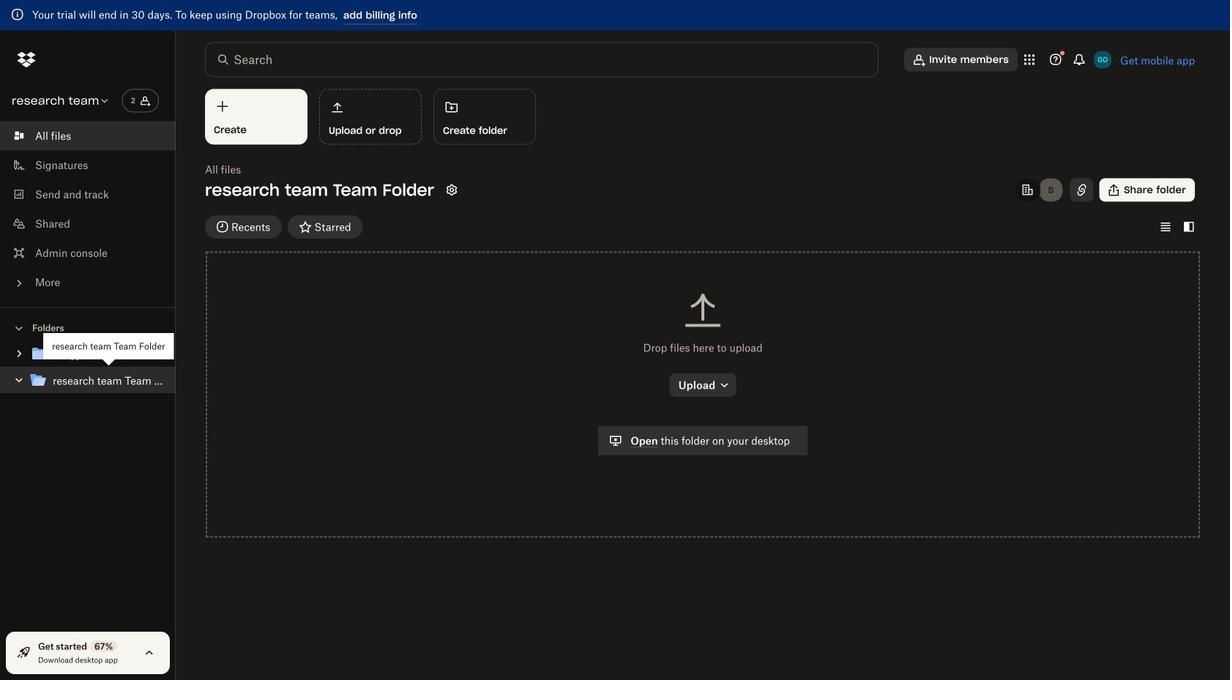 Task type: vqa. For each thing, say whether or not it's contained in the screenshot.
list item
yes



Task type: describe. For each thing, give the bounding box(es) containing it.
Search in folder "Dropbox" text field
[[234, 51, 848, 68]]

more image
[[12, 276, 26, 291]]



Task type: locate. For each thing, give the bounding box(es) containing it.
group
[[0, 338, 185, 405]]

dropbox image
[[12, 45, 41, 74]]

alert
[[0, 0, 1231, 30]]

list
[[0, 112, 176, 307]]

folder settings image
[[443, 181, 461, 199]]

list item
[[0, 121, 176, 151]]



